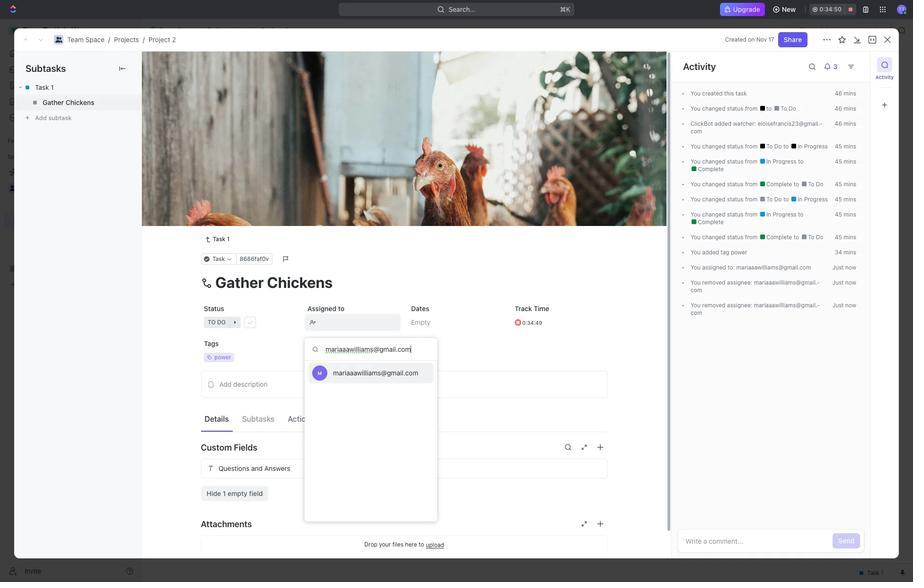 Task type: vqa. For each thing, say whether or not it's contained in the screenshot.


Task type: describe. For each thing, give the bounding box(es) containing it.
you assigned to: mariaaawilliams@gmail.com
[[691, 264, 811, 271]]

2 you from the top
[[691, 105, 701, 112]]

table link
[[285, 85, 304, 98]]

share button down new
[[794, 23, 823, 38]]

send button
[[833, 534, 860, 549]]

created
[[725, 36, 747, 43]]

assigned to
[[307, 305, 344, 313]]

1 just from the top
[[832, 264, 844, 271]]

1 vertical spatial add task button
[[243, 132, 283, 143]]

6 changed status from from the top
[[701, 211, 759, 218]]

details button
[[201, 411, 233, 428]]

search...
[[449, 5, 476, 13]]

to:
[[728, 264, 735, 271]]

1 assignee: from the top
[[727, 279, 753, 286]]

questions
[[218, 465, 249, 473]]

46 mins for added watcher:
[[835, 120, 856, 127]]

17
[[769, 36, 774, 43]]

fields
[[234, 443, 257, 453]]

1 changed from the top
[[702, 105, 725, 112]]

assignees
[[394, 111, 422, 118]]

0 horizontal spatial team space link
[[67, 35, 105, 44]]

subtasks inside button
[[242, 415, 275, 423]]

5 45 mins from the top
[[835, 211, 856, 218]]

table
[[287, 87, 304, 95]]

Search... text field
[[305, 338, 437, 361]]

2 mariaaawilliams@gmail. from the top
[[754, 302, 820, 309]]

2 just from the top
[[832, 279, 844, 286]]

1 changed status from from the top
[[701, 105, 759, 112]]

7 status from the top
[[727, 234, 744, 241]]

assigned
[[702, 264, 726, 271]]

custom fields element
[[201, 459, 608, 502]]

description
[[233, 381, 268, 389]]

task sidebar navigation tab list
[[874, 57, 895, 113]]

add inside button
[[219, 381, 232, 389]]

here
[[405, 541, 417, 549]]

upload
[[426, 542, 444, 549]]

2 from from the top
[[745, 143, 758, 150]]

gather
[[43, 98, 64, 106]]

field
[[249, 490, 263, 498]]

0 horizontal spatial subtasks
[[26, 63, 66, 74]]

6 from from the top
[[745, 211, 758, 218]]

customize button
[[820, 85, 869, 98]]

calendar
[[241, 87, 270, 95]]

inbox
[[23, 65, 39, 73]]

created
[[702, 90, 723, 97]]

1 horizontal spatial team space link
[[147, 25, 199, 36]]

0 horizontal spatial user group image
[[55, 37, 62, 43]]

1 vertical spatial added
[[702, 249, 719, 256]]

upload button
[[426, 542, 444, 549]]

activity inside task sidebar navigation tab list
[[876, 74, 894, 80]]

hide for hide 1 empty field
[[207, 490, 221, 498]]

add description button
[[204, 377, 604, 392]]

1 46 from the top
[[835, 90, 842, 97]]

3 mins from the top
[[844, 120, 856, 127]]

9 you from the top
[[691, 249, 701, 256]]

4 45 mins from the top
[[835, 196, 856, 203]]

to inside drop your files here to upload
[[419, 541, 424, 549]]

details
[[205, 415, 229, 423]]

0 vertical spatial projects
[[216, 26, 241, 34]]

dashboards
[[23, 97, 59, 106]]

add down task 2
[[191, 197, 203, 205]]

on
[[748, 36, 755, 43]]

task
[[736, 90, 747, 97]]

5 mins from the top
[[844, 158, 856, 165]]

6 you from the top
[[691, 196, 701, 203]]

4 45 from the top
[[835, 196, 842, 203]]

favorites button
[[4, 135, 36, 147]]

1 45 mins from the top
[[835, 143, 856, 150]]

2 removed assignee: from the top
[[701, 302, 754, 309]]

2 horizontal spatial task 1
[[213, 236, 230, 243]]

34
[[835, 249, 842, 256]]

m
[[318, 370, 322, 376]]

customize
[[833, 87, 866, 95]]

4 changed status from from the top
[[701, 181, 759, 188]]

docs link
[[4, 78, 137, 93]]

2 assignee: from the top
[[727, 302, 753, 309]]

0 horizontal spatial mariaaawilliams@gmail.com
[[333, 369, 418, 377]]

attachments button
[[201, 513, 608, 536]]

answers
[[264, 465, 290, 473]]

gantt
[[321, 87, 339, 95]]

1 removed assignee: from the top
[[701, 279, 754, 286]]

1 mariaaawilliams@gmail. com from the top
[[691, 279, 820, 294]]

board
[[176, 87, 195, 95]]

4 status from the top
[[727, 181, 744, 188]]

drop
[[364, 541, 377, 549]]

1 horizontal spatial add task
[[254, 133, 279, 141]]

5 status from the top
[[727, 196, 744, 203]]

time
[[534, 305, 549, 313]]

tag
[[721, 249, 729, 256]]

user group image inside "team space" link
[[150, 28, 156, 33]]

task 2
[[191, 181, 211, 189]]

2 com from the top
[[691, 279, 820, 294]]

track time
[[515, 305, 549, 313]]

action
[[288, 415, 310, 423]]

new button
[[769, 2, 802, 17]]

gantt link
[[319, 85, 339, 98]]

tags
[[204, 340, 218, 348]]

2 vertical spatial add task button
[[186, 196, 222, 207]]

add description
[[219, 381, 268, 389]]

11 you from the top
[[691, 279, 701, 286]]

and
[[251, 465, 262, 473]]

8686faf0v button
[[236, 254, 272, 265]]

1 vertical spatial task 1
[[191, 164, 210, 172]]

watcher:
[[733, 120, 756, 127]]

2 45 from the top
[[835, 158, 842, 165]]

add down calendar link at top
[[254, 133, 265, 141]]

Search tasks... text field
[[795, 107, 890, 122]]

added watcher:
[[713, 120, 758, 127]]

invite
[[25, 567, 41, 575]]

0 vertical spatial share
[[799, 26, 817, 34]]

1 vertical spatial projects
[[114, 35, 139, 44]]

automations button
[[827, 23, 876, 37]]

home
[[23, 49, 41, 57]]

4 mins from the top
[[844, 143, 856, 150]]

team space
[[159, 26, 196, 34]]

6 status from the top
[[727, 211, 744, 218]]

9 mins from the top
[[844, 234, 856, 241]]

upgrade
[[733, 5, 760, 13]]

files
[[392, 541, 404, 549]]

1 mins from the top
[[844, 90, 856, 97]]

0 vertical spatial add task
[[845, 61, 873, 69]]

created on nov 17
[[725, 36, 774, 43]]

⌘k
[[560, 5, 571, 13]]

2 status from the top
[[727, 143, 744, 150]]

10 mins from the top
[[844, 249, 856, 256]]

1 com from the top
[[691, 120, 823, 135]]

favorites
[[8, 137, 33, 144]]

6 mins from the top
[[844, 181, 856, 188]]

hide button
[[487, 109, 508, 120]]

task sidebar content section
[[671, 52, 870, 559]]

this
[[724, 90, 734, 97]]

6 changed from the top
[[702, 211, 725, 218]]

team space / projects / project 2
[[67, 35, 176, 44]]

3 changed from the top
[[702, 158, 725, 165]]

7 you from the top
[[691, 211, 701, 218]]

1 just now from the top
[[832, 264, 856, 271]]

track
[[515, 305, 532, 313]]

8 mins from the top
[[844, 211, 856, 218]]

1 horizontal spatial projects link
[[204, 25, 244, 36]]

1 vertical spatial task 1 link
[[201, 234, 233, 245]]

2 changed status from from the top
[[701, 143, 759, 150]]

7 from from the top
[[745, 234, 758, 241]]

2 45 mins from the top
[[835, 158, 856, 165]]

share button right '17' at the right top of the page
[[778, 32, 808, 47]]

4 changed from the top
[[702, 181, 725, 188]]

0 horizontal spatial task 1
[[35, 83, 54, 91]]

dates
[[411, 305, 429, 313]]

5 changed from the top
[[702, 196, 725, 203]]

0 vertical spatial add task button
[[839, 57, 879, 72]]

hide for hide
[[491, 111, 504, 118]]

subtasks button
[[238, 411, 278, 428]]

10 you from the top
[[691, 264, 701, 271]]

1 inside custom fields element
[[223, 490, 226, 498]]

empty
[[228, 490, 247, 498]]

attachments
[[201, 519, 252, 529]]

3 just from the top
[[832, 302, 844, 309]]

3 from from the top
[[745, 158, 758, 165]]

2 mariaaawilliams@gmail. com from the top
[[691, 302, 820, 317]]

1 mariaaawilliams@gmail. from the top
[[754, 279, 820, 286]]



Task type: locate. For each thing, give the bounding box(es) containing it.
3 status from the top
[[727, 158, 744, 165]]

team up home link
[[67, 35, 84, 44]]

0 vertical spatial 1 button
[[212, 164, 225, 173]]

0 vertical spatial project 2
[[261, 26, 289, 34]]

nov
[[756, 36, 767, 43]]

1 vertical spatial mariaaawilliams@gmail.
[[754, 302, 820, 309]]

46 for added watcher:
[[835, 120, 842, 127]]

add up customize
[[845, 61, 857, 69]]

removed assignee:
[[701, 279, 754, 286], [701, 302, 754, 309]]

chickens
[[66, 98, 94, 106]]

subtasks
[[26, 63, 66, 74], [242, 415, 275, 423]]

2 46 mins from the top
[[835, 105, 856, 112]]

progress
[[183, 133, 214, 141], [804, 143, 828, 150], [773, 158, 797, 165], [804, 196, 828, 203], [773, 211, 797, 218]]

1 vertical spatial hide
[[207, 490, 221, 498]]

user group image left team space
[[150, 28, 156, 33]]

0 horizontal spatial hide
[[207, 490, 221, 498]]

1 horizontal spatial space
[[177, 26, 196, 34]]

hide inside custom fields element
[[207, 490, 221, 498]]

action items button
[[284, 411, 336, 428]]

3 you from the top
[[691, 143, 701, 150]]

dashboards link
[[4, 94, 137, 109]]

assignee:
[[727, 279, 753, 286], [727, 302, 753, 309]]

0 vertical spatial mariaaawilliams@gmail.
[[754, 279, 820, 286]]

activity
[[683, 61, 716, 72], [876, 74, 894, 80]]

0 vertical spatial removed
[[702, 279, 726, 286]]

1 vertical spatial activity
[[876, 74, 894, 80]]

0 horizontal spatial add task
[[191, 197, 219, 205]]

add task button
[[839, 57, 879, 72], [243, 132, 283, 143], [186, 196, 222, 207]]

now
[[845, 264, 856, 271], [845, 279, 856, 286], [845, 302, 856, 309]]

list link
[[211, 85, 224, 98]]

team space link
[[147, 25, 199, 36], [67, 35, 105, 44]]

1 horizontal spatial activity
[[876, 74, 894, 80]]

added left tag
[[702, 249, 719, 256]]

1 horizontal spatial mariaaawilliams@gmail.com
[[737, 264, 811, 271]]

0 vertical spatial just
[[832, 264, 844, 271]]

3 45 mins from the top
[[835, 181, 856, 188]]

subtasks down 'home'
[[26, 63, 66, 74]]

0 horizontal spatial project 2
[[164, 56, 220, 72]]

assigned
[[307, 305, 336, 313]]

1 vertical spatial 1 button
[[213, 180, 226, 190]]

upgrade link
[[720, 3, 765, 16]]

just
[[832, 264, 844, 271], [832, 279, 844, 286], [832, 302, 844, 309]]

2 vertical spatial com
[[691, 302, 820, 317]]

add task button down task 2
[[186, 196, 222, 207]]

1 vertical spatial 46
[[835, 105, 842, 112]]

0 vertical spatial space
[[177, 26, 196, 34]]

add task up customize
[[845, 61, 873, 69]]

46 mins for changed status from
[[835, 105, 856, 112]]

tree
[[4, 165, 137, 292]]

mariaaawilliams@gmail.com down power
[[737, 264, 811, 271]]

0:34:50 button
[[810, 4, 856, 15]]

46 mins
[[835, 90, 856, 97], [835, 105, 856, 112], [835, 120, 856, 127]]

0 vertical spatial removed assignee:
[[701, 279, 754, 286]]

team
[[159, 26, 175, 34], [67, 35, 84, 44]]

1 vertical spatial 46 mins
[[835, 105, 856, 112]]

7 mins from the top
[[844, 196, 856, 203]]

automations
[[832, 26, 872, 34]]

5 45 from the top
[[835, 211, 842, 218]]

1 vertical spatial removed
[[702, 302, 726, 309]]

0 vertical spatial mariaaawilliams@gmail.com
[[737, 264, 811, 271]]

mins
[[844, 90, 856, 97], [844, 105, 856, 112], [844, 120, 856, 127], [844, 143, 856, 150], [844, 158, 856, 165], [844, 181, 856, 188], [844, 196, 856, 203], [844, 211, 856, 218], [844, 234, 856, 241], [844, 249, 856, 256]]

0 vertical spatial 46
[[835, 90, 842, 97]]

space
[[177, 26, 196, 34], [85, 35, 105, 44]]

com
[[691, 120, 823, 135], [691, 279, 820, 294], [691, 302, 820, 317]]

questions and answers
[[218, 465, 290, 473]]

2 vertical spatial task 1
[[213, 236, 230, 243]]

hide 1 empty field
[[207, 490, 263, 498]]

mariaaawilliams@gmail.com down search... text field
[[333, 369, 418, 377]]

mariaaawilliams@gmail.com inside the task sidebar content section
[[737, 264, 811, 271]]

project
[[261, 26, 283, 34], [149, 35, 170, 44], [164, 56, 207, 72]]

1 vertical spatial project 2
[[164, 56, 220, 72]]

1 removed from the top
[[702, 279, 726, 286]]

drop your files here to upload
[[364, 541, 444, 549]]

send
[[838, 537, 855, 545]]

share right '17' at the right top of the page
[[784, 35, 802, 44]]

0 vertical spatial hide
[[491, 111, 504, 118]]

just now
[[832, 264, 856, 271], [832, 279, 856, 286], [832, 302, 856, 309]]

space for team space / projects / project 2
[[85, 35, 105, 44]]

1 from from the top
[[745, 105, 758, 112]]

34 mins
[[835, 249, 856, 256]]

45 mins
[[835, 143, 856, 150], [835, 158, 856, 165], [835, 181, 856, 188], [835, 196, 856, 203], [835, 211, 856, 218], [835, 234, 856, 241]]

3 now from the top
[[845, 302, 856, 309]]

6 45 from the top
[[835, 234, 842, 241]]

1 vertical spatial project
[[149, 35, 170, 44]]

1 horizontal spatial project 2 link
[[249, 25, 291, 36]]

1 vertical spatial just
[[832, 279, 844, 286]]

1 vertical spatial user group image
[[55, 37, 62, 43]]

1 45 from the top
[[835, 143, 842, 150]]

2 changed from the top
[[702, 143, 725, 150]]

0 vertical spatial task 1 link
[[14, 80, 141, 95]]

add task button up customize
[[839, 57, 879, 72]]

1 status from the top
[[727, 105, 744, 112]]

1 horizontal spatial team
[[159, 26, 175, 34]]

2 vertical spatial project
[[164, 56, 207, 72]]

3 45 from the top
[[835, 181, 842, 188]]

1 vertical spatial add task
[[254, 133, 279, 141]]

2 vertical spatial 46
[[835, 120, 842, 127]]

Edit task name text field
[[201, 274, 608, 292]]

4 from from the top
[[745, 181, 758, 188]]

added right clickbot
[[715, 120, 732, 127]]

1 button
[[212, 164, 225, 173], [213, 180, 226, 190]]

/
[[201, 26, 202, 34], [245, 26, 247, 34], [108, 35, 110, 44], [143, 35, 145, 44]]

status
[[204, 305, 224, 313]]

task
[[859, 61, 873, 69], [35, 83, 49, 91], [267, 133, 279, 141], [191, 164, 205, 172], [191, 181, 205, 189], [205, 197, 219, 205], [213, 236, 225, 243]]

user group image
[[150, 28, 156, 33], [55, 37, 62, 43]]

1 vertical spatial team
[[67, 35, 84, 44]]

1 button for 1
[[212, 164, 225, 173]]

0 horizontal spatial projects
[[114, 35, 139, 44]]

your
[[379, 541, 391, 549]]

1 button for 2
[[213, 180, 226, 190]]

custom
[[201, 443, 232, 453]]

7 changed from the top
[[702, 234, 725, 241]]

custom fields
[[201, 443, 257, 453]]

task 1
[[35, 83, 54, 91], [191, 164, 210, 172], [213, 236, 230, 243]]

1 vertical spatial now
[[845, 279, 856, 286]]

3 just now from the top
[[832, 302, 856, 309]]

team for team space
[[159, 26, 175, 34]]

0 horizontal spatial activity
[[683, 61, 716, 72]]

3 46 from the top
[[835, 120, 842, 127]]

2 just now from the top
[[832, 279, 856, 286]]

1 you from the top
[[691, 90, 701, 97]]

1 46 mins from the top
[[835, 90, 856, 97]]

0 vertical spatial com
[[691, 120, 823, 135]]

7 changed status from from the top
[[701, 234, 759, 241]]

46
[[835, 90, 842, 97], [835, 105, 842, 112], [835, 120, 842, 127]]

you added tag power
[[691, 249, 747, 256]]

2 horizontal spatial add task
[[845, 61, 873, 69]]

1 vertical spatial assignee:
[[727, 302, 753, 309]]

2 removed from the top
[[702, 302, 726, 309]]

2 vertical spatial add task
[[191, 197, 219, 205]]

0 horizontal spatial add task button
[[186, 196, 222, 207]]

1 vertical spatial subtasks
[[242, 415, 275, 423]]

calendar link
[[239, 85, 270, 98]]

0 horizontal spatial projects link
[[114, 35, 139, 44]]

3 46 mins from the top
[[835, 120, 856, 127]]

complete
[[696, 166, 724, 173], [765, 181, 794, 188], [696, 219, 724, 226], [765, 234, 794, 241]]

0 vertical spatial mariaaawilliams@gmail. com
[[691, 279, 820, 294]]

2 vertical spatial just now
[[832, 302, 856, 309]]

0:34:50
[[820, 6, 842, 13]]

clickbot
[[691, 120, 713, 127]]

1 horizontal spatial hide
[[491, 111, 504, 118]]

1 now from the top
[[845, 264, 856, 271]]

assignees button
[[383, 109, 427, 120]]

0 vertical spatial added
[[715, 120, 732, 127]]

0 vertical spatial just now
[[832, 264, 856, 271]]

1 horizontal spatial projects
[[216, 26, 241, 34]]

0 vertical spatial now
[[845, 264, 856, 271]]

custom fields button
[[201, 436, 608, 459]]

action items
[[288, 415, 332, 423]]

3 changed status from from the top
[[701, 158, 759, 165]]

8686faf0v
[[239, 256, 269, 263]]

2 vertical spatial just
[[832, 302, 844, 309]]

add task down task 2
[[191, 197, 219, 205]]

2 horizontal spatial add task button
[[839, 57, 879, 72]]

3 com from the top
[[691, 302, 820, 317]]

share down new "button"
[[799, 26, 817, 34]]

space for team space
[[177, 26, 196, 34]]

hide inside button
[[491, 111, 504, 118]]

add task down calendar
[[254, 133, 279, 141]]

add
[[845, 61, 857, 69], [254, 133, 265, 141], [191, 197, 203, 205], [219, 381, 232, 389]]

team for team space / projects / project 2
[[67, 35, 84, 44]]

added
[[715, 120, 732, 127], [702, 249, 719, 256]]

gather chickens
[[43, 98, 94, 106]]

items
[[312, 415, 332, 423]]

1 vertical spatial mariaaawilliams@gmail. com
[[691, 302, 820, 317]]

user group image
[[10, 185, 17, 191]]

1 vertical spatial com
[[691, 279, 820, 294]]

in progress
[[176, 133, 214, 141], [796, 143, 828, 150], [765, 158, 798, 165], [796, 196, 828, 203], [765, 211, 798, 218]]

to do
[[779, 105, 796, 112], [765, 143, 784, 150], [806, 181, 824, 188], [765, 196, 784, 203], [176, 224, 194, 231], [806, 234, 824, 241]]

add task button down calendar link at top
[[243, 132, 283, 143]]

eloisefrancis23@gmail.
[[758, 120, 823, 127]]

5 you from the top
[[691, 181, 701, 188]]

sidebar navigation
[[0, 19, 141, 582]]

docs
[[23, 81, 38, 89]]

1 vertical spatial share
[[784, 35, 802, 44]]

0 horizontal spatial space
[[85, 35, 105, 44]]

0 horizontal spatial team
[[67, 35, 84, 44]]

0 vertical spatial 46 mins
[[835, 90, 856, 97]]

new
[[782, 5, 796, 13]]

0 vertical spatial team
[[159, 26, 175, 34]]

1 horizontal spatial task 1 link
[[201, 234, 233, 245]]

board link
[[175, 85, 195, 98]]

project 2 link
[[249, 25, 291, 36], [149, 35, 176, 44]]

12 you from the top
[[691, 302, 701, 309]]

changed
[[702, 105, 725, 112], [702, 143, 725, 150], [702, 158, 725, 165], [702, 181, 725, 188], [702, 196, 725, 203], [702, 211, 725, 218], [702, 234, 725, 241]]

46 for changed status from
[[835, 105, 842, 112]]

1 horizontal spatial subtasks
[[242, 415, 275, 423]]

0 vertical spatial activity
[[683, 61, 716, 72]]

5 changed status from from the top
[[701, 196, 759, 203]]

1 vertical spatial mariaaawilliams@gmail.com
[[333, 369, 418, 377]]

tree inside sidebar navigation
[[4, 165, 137, 292]]

8 you from the top
[[691, 234, 701, 241]]

0 horizontal spatial task 1 link
[[14, 80, 141, 95]]

inbox link
[[4, 62, 137, 77]]

0 vertical spatial subtasks
[[26, 63, 66, 74]]

1 vertical spatial space
[[85, 35, 105, 44]]

6 45 mins from the top
[[835, 234, 856, 241]]

0 horizontal spatial project 2 link
[[149, 35, 176, 44]]

home link
[[4, 46, 137, 61]]

5 from from the top
[[745, 196, 758, 203]]

activity inside the task sidebar content section
[[683, 61, 716, 72]]

0 vertical spatial user group image
[[150, 28, 156, 33]]

1 vertical spatial removed assignee:
[[701, 302, 754, 309]]

user group image up home link
[[55, 37, 62, 43]]

2 vertical spatial 46 mins
[[835, 120, 856, 127]]

share
[[799, 26, 817, 34], [784, 35, 802, 44]]

gather chickens link
[[14, 95, 141, 110]]

1 vertical spatial just now
[[832, 279, 856, 286]]

0 vertical spatial assignee:
[[727, 279, 753, 286]]

2 mins from the top
[[844, 105, 856, 112]]

team up team space / projects / project 2
[[159, 26, 175, 34]]

4 you from the top
[[691, 158, 701, 165]]

add left description
[[219, 381, 232, 389]]

1 horizontal spatial add task button
[[243, 132, 283, 143]]

subtasks up fields
[[242, 415, 275, 423]]

do
[[789, 105, 796, 112], [774, 143, 782, 150], [816, 181, 824, 188], [774, 196, 782, 203], [185, 224, 194, 231], [816, 234, 824, 241]]

1 horizontal spatial user group image
[[150, 28, 156, 33]]

2 46 from the top
[[835, 105, 842, 112]]

changed status from
[[701, 105, 759, 112], [701, 143, 759, 150], [701, 158, 759, 165], [701, 181, 759, 188], [701, 196, 759, 203], [701, 211, 759, 218], [701, 234, 759, 241]]

0 vertical spatial project
[[261, 26, 283, 34]]

1 horizontal spatial task 1
[[191, 164, 210, 172]]

you created this task
[[691, 90, 747, 97]]

1 horizontal spatial project 2
[[261, 26, 289, 34]]

0 vertical spatial task 1
[[35, 83, 54, 91]]

project 2
[[261, 26, 289, 34], [164, 56, 220, 72]]

45
[[835, 143, 842, 150], [835, 158, 842, 165], [835, 181, 842, 188], [835, 196, 842, 203], [835, 211, 842, 218], [835, 234, 842, 241]]

2 now from the top
[[845, 279, 856, 286]]



